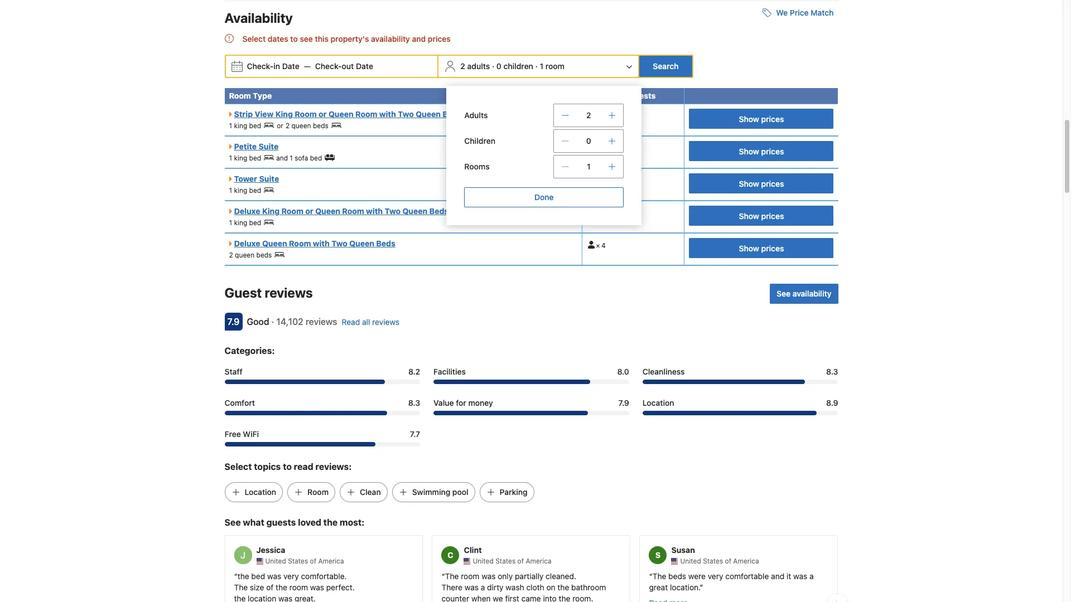 Task type: locate. For each thing, give the bounding box(es) containing it.
1 vertical spatial queen
[[235, 251, 255, 260]]

staff 8.2 meter
[[225, 380, 420, 385]]

0 horizontal spatial the
[[234, 583, 248, 593]]

0 vertical spatial guests
[[630, 91, 656, 101]]

room up strip
[[229, 91, 251, 101]]

3 king from the top
[[234, 186, 247, 195]]

very right the were
[[708, 572, 724, 581]]

select left topics
[[225, 462, 252, 472]]

united down susan
[[681, 557, 702, 566]]

2 united from the left
[[473, 557, 494, 566]]

0 vertical spatial 4
[[602, 112, 606, 121]]

reviews
[[265, 285, 313, 301], [306, 317, 337, 327], [372, 318, 400, 327]]

most:
[[340, 518, 365, 528]]

was up location
[[267, 572, 281, 581]]

prices for deluxe king room or queen room with two queen beds
[[762, 211, 784, 221]]

america up comfortable.
[[318, 557, 344, 566]]

2 horizontal spatial america
[[734, 557, 760, 566]]

1 very from the left
[[284, 572, 299, 581]]

united states of america image down clint
[[464, 559, 471, 565]]

0 vertical spatial two
[[398, 109, 414, 119]]

united states of america up " the beds were very comfortable and it was a great location.
[[681, 557, 760, 566]]

1 vertical spatial × 4
[[596, 242, 606, 250]]

see for see availability
[[777, 289, 791, 299]]

2 vertical spatial room
[[290, 583, 308, 593]]

1 horizontal spatial room
[[461, 572, 480, 581]]

0 down number on the right top of the page
[[587, 136, 592, 146]]

to inside region
[[291, 34, 298, 44]]

was down comfortable.
[[310, 583, 324, 593]]

0 horizontal spatial ·
[[272, 317, 274, 327]]

8.3 left value
[[409, 399, 420, 408]]

children
[[504, 61, 534, 71]]

very left comfortable.
[[284, 572, 299, 581]]

4 show from the top
[[739, 211, 760, 221]]

select down availability
[[243, 34, 266, 44]]

0 vertical spatial with
[[380, 109, 396, 119]]

the left size
[[234, 583, 248, 593]]

0 vertical spatial and
[[412, 34, 426, 44]]

1 horizontal spatial the
[[445, 572, 459, 581]]

0 horizontal spatial date
[[282, 61, 300, 71]]

2 deluxe from the top
[[234, 239, 260, 248]]

a for it
[[810, 572, 814, 581]]

1 vertical spatial or
[[277, 122, 284, 130]]

1 horizontal spatial location
[[643, 399, 675, 408]]

0 horizontal spatial 8.3
[[409, 399, 420, 408]]

of up " the beds were very comfortable and it was a great location.
[[725, 557, 732, 566]]

0 vertical spatial room
[[546, 61, 565, 71]]

we price match
[[777, 8, 834, 17]]

7.9 left good
[[228, 317, 240, 327]]

petite
[[234, 142, 257, 151]]

1 vertical spatial guests
[[267, 518, 296, 528]]

free wifi 7.7 meter
[[225, 443, 420, 447]]

0 horizontal spatial 2 queen beds
[[229, 251, 272, 260]]

1 horizontal spatial 2 queen beds
[[286, 122, 329, 130]]

1 horizontal spatial and
[[412, 34, 426, 44]]

" inside " the bed was very comfortable. the size of the room was perfect. the location was grea
[[234, 572, 238, 581]]

strip view king room or queen room with two queen beds link
[[229, 109, 462, 119]]

1 vertical spatial 2 queen beds
[[229, 251, 272, 260]]

0 horizontal spatial see
[[225, 518, 241, 528]]

staff
[[225, 367, 243, 377]]

1 vertical spatial 0
[[587, 136, 592, 146]]

were
[[689, 572, 706, 581]]

room right the view
[[295, 109, 317, 119]]

prices for deluxe queen room with two queen beds
[[762, 244, 784, 253]]

1 horizontal spatial a
[[810, 572, 814, 581]]

of up partially
[[518, 557, 524, 566]]

3 united from the left
[[681, 557, 702, 566]]

1 check- from the left
[[247, 61, 274, 71]]

0 horizontal spatial room
[[290, 583, 308, 593]]

1 horizontal spatial check-
[[315, 61, 342, 71]]

of for the beds were very comfortable and it was a great location.
[[725, 557, 732, 566]]

done
[[535, 193, 554, 202]]

united states of america image
[[256, 559, 263, 565], [464, 559, 471, 565]]

comfort
[[225, 399, 255, 408]]

5 show prices from the top
[[739, 244, 784, 253]]

review categories element
[[225, 344, 275, 358]]

beds up location.
[[669, 572, 687, 581]]

to left read
[[283, 462, 292, 472]]

prices for petite suite
[[762, 147, 784, 156]]

see
[[777, 289, 791, 299], [225, 518, 241, 528]]

guests right what
[[267, 518, 296, 528]]

1 horizontal spatial united states of america
[[473, 557, 552, 566]]

3 1 king bed from the top
[[229, 186, 261, 195]]

select inside region
[[243, 34, 266, 44]]

2 america from the left
[[526, 557, 552, 566]]

united states of america image
[[672, 559, 678, 565]]

united states of america image for jessica
[[256, 559, 263, 565]]

1 vertical spatial ×
[[596, 242, 600, 250]]

states up the only
[[496, 557, 516, 566]]

0 horizontal spatial united states of america
[[265, 557, 344, 566]]

united down jessica
[[265, 557, 286, 566]]

0 horizontal spatial check-
[[247, 61, 274, 71]]

america up partially
[[526, 557, 552, 566]]

deluxe up guest
[[234, 239, 260, 248]]

1 " from the left
[[234, 572, 238, 581]]

check- right —
[[315, 61, 342, 71]]

check-
[[247, 61, 274, 71], [315, 61, 342, 71]]

1 vertical spatial deluxe
[[234, 239, 260, 248]]

to for topics
[[283, 462, 292, 472]]

united states of america
[[265, 557, 344, 566], [473, 557, 552, 566], [681, 557, 760, 566]]

to left see
[[291, 34, 298, 44]]

partially
[[515, 572, 544, 581]]

1 horizontal spatial availability
[[793, 289, 832, 299]]

show prices for with
[[739, 211, 784, 221]]

location down the cleanliness
[[643, 399, 675, 408]]

1 horizontal spatial see
[[777, 289, 791, 299]]

8.3
[[827, 367, 839, 377], [409, 399, 420, 408]]

or up deluxe queen room with two queen beds link at the left top of the page
[[306, 207, 314, 216]]

7.9 inside "element"
[[228, 317, 240, 327]]

4 show prices from the top
[[739, 211, 784, 221]]

5 show from the top
[[739, 244, 760, 253]]

united states of america image down jessica
[[256, 559, 263, 565]]

queen up guest
[[235, 251, 255, 260]]

pool
[[453, 488, 469, 497]]

0 horizontal spatial states
[[288, 557, 308, 566]]

the up there
[[445, 572, 459, 581]]

or up petite suite
[[277, 122, 284, 130]]

1 vertical spatial suite
[[259, 174, 279, 184]]

2 horizontal spatial united
[[681, 557, 702, 566]]

2 " from the left
[[442, 572, 445, 581]]

a for there
[[481, 583, 485, 593]]

it
[[787, 572, 792, 581]]

wash
[[506, 583, 525, 593]]

2 show from the top
[[739, 147, 760, 156]]

0 vertical spatial deluxe
[[234, 207, 260, 216]]

2 vertical spatial with
[[313, 239, 330, 248]]

2 united states of america image from the left
[[464, 559, 471, 565]]

·
[[492, 61, 495, 71], [536, 61, 538, 71], [272, 317, 274, 327]]

the inside " the bed was very comfortable. the size of the room was perfect. the location was grea
[[234, 583, 248, 593]]

king down tower suite
[[262, 207, 280, 216]]

the
[[445, 572, 459, 581], [653, 572, 667, 581], [234, 583, 248, 593]]

two
[[398, 109, 414, 119], [385, 207, 401, 216], [332, 239, 348, 248]]

2 inside button
[[461, 61, 466, 71]]

1 america from the left
[[318, 557, 344, 566]]

deluxe for deluxe queen room with two queen beds
[[234, 239, 260, 248]]

states for very
[[288, 557, 308, 566]]

1 date from the left
[[282, 61, 300, 71]]

· right children at the left of the page
[[536, 61, 538, 71]]

a
[[810, 572, 814, 581], [481, 583, 485, 593]]

queen up sofa
[[292, 122, 311, 130]]

united states of america up the only
[[473, 557, 552, 566]]

3 show prices from the top
[[739, 179, 784, 189]]

location.
[[670, 583, 700, 593]]

1 horizontal spatial america
[[526, 557, 552, 566]]

0 vertical spatial beds
[[313, 122, 329, 130]]

2 vertical spatial 4
[[602, 242, 606, 250]]

check-in date — check-out date
[[247, 61, 373, 71]]

a inside " the beds were very comfortable and it was a great location.
[[810, 572, 814, 581]]

0 vertical spatial see
[[777, 289, 791, 299]]

show prices
[[739, 114, 784, 124], [739, 147, 784, 156], [739, 179, 784, 189], [739, 211, 784, 221], [739, 244, 784, 253]]

and
[[412, 34, 426, 44], [276, 154, 288, 162], [772, 572, 785, 581]]

check- up type
[[247, 61, 274, 71]]

2 horizontal spatial room
[[546, 61, 565, 71]]

room inside " the room was only partially cleaned. there was a dirty wash cloth on the bathroom counter when we first came into the roo
[[461, 572, 480, 581]]

we
[[777, 8, 788, 17]]

1 vertical spatial availability
[[793, 289, 832, 299]]

adults
[[468, 61, 490, 71]]

1
[[540, 61, 544, 71], [229, 122, 232, 130], [229, 154, 232, 162], [290, 154, 293, 162], [587, 162, 591, 171], [229, 186, 232, 195], [229, 219, 232, 227]]

1 horizontal spatial beds
[[313, 122, 329, 130]]

1 king from the top
[[234, 122, 247, 130]]

this
[[315, 34, 329, 44]]

1 vertical spatial to
[[283, 462, 292, 472]]

states up " the bed was very comfortable. the size of the room was perfect. the location was grea
[[288, 557, 308, 566]]

bed inside " the bed was very comfortable. the size of the room was perfect. the location was grea
[[251, 572, 265, 581]]

3 america from the left
[[734, 557, 760, 566]]

1 × from the top
[[596, 209, 600, 218]]

availability
[[371, 34, 410, 44], [793, 289, 832, 299]]

· right adults
[[492, 61, 495, 71]]

location
[[643, 399, 675, 408], [245, 488, 276, 497]]

1 horizontal spatial united
[[473, 557, 494, 566]]

1 horizontal spatial very
[[708, 572, 724, 581]]

" inside " the room was only partially cleaned. there was a dirty wash cloth on the bathroom counter when we first came into the roo
[[442, 572, 445, 581]]

the for room
[[445, 572, 459, 581]]

room up there
[[461, 572, 480, 581]]

very for was
[[284, 572, 299, 581]]

2 horizontal spatial or
[[319, 109, 327, 119]]

1 horizontal spatial 0
[[587, 136, 592, 146]]

room
[[229, 91, 251, 101], [295, 109, 317, 119], [356, 109, 378, 119], [282, 207, 304, 216], [342, 207, 364, 216], [289, 239, 311, 248], [308, 488, 329, 497]]

0 vertical spatial × 4
[[596, 209, 606, 218]]

1 show from the top
[[739, 114, 760, 124]]

2 queen beds up 1 sofa bed
[[286, 122, 329, 130]]

1 horizontal spatial states
[[496, 557, 516, 566]]

0 left children at the left of the page
[[497, 61, 502, 71]]

america for comfortable.
[[318, 557, 344, 566]]

states up the were
[[703, 557, 724, 566]]

a right it at the bottom of the page
[[810, 572, 814, 581]]

there
[[442, 583, 463, 593]]

facilities
[[434, 367, 466, 377]]

2 4 from the top
[[602, 209, 606, 218]]

0 vertical spatial 7.9
[[228, 317, 240, 327]]

0 horizontal spatial availability
[[371, 34, 410, 44]]

1 united states of america from the left
[[265, 557, 344, 566]]

suite for tower suite
[[259, 174, 279, 184]]

into
[[543, 594, 557, 603]]

clean
[[360, 488, 381, 497]]

room down comfortable.
[[290, 583, 308, 593]]

0 vertical spatial location
[[643, 399, 675, 408]]

guest
[[225, 285, 262, 301]]

prices for tower suite
[[762, 179, 784, 189]]

1 inside button
[[540, 61, 544, 71]]

8.3 up "8.9"
[[827, 367, 839, 377]]

tower suite link
[[229, 174, 279, 184]]

suite right petite
[[259, 142, 279, 151]]

petite suite
[[234, 142, 279, 151]]

0 horizontal spatial united states of america image
[[256, 559, 263, 565]]

2 very from the left
[[708, 572, 724, 581]]

2 horizontal spatial and
[[772, 572, 785, 581]]

the inside " the beds were very comfortable and it was a great location.
[[653, 572, 667, 581]]

a up when
[[481, 583, 485, 593]]

guest reviews
[[225, 285, 313, 301]]

guests down search button
[[630, 91, 656, 101]]

beds up guest reviews
[[257, 251, 272, 260]]

very
[[284, 572, 299, 581], [708, 572, 724, 581]]

7.9
[[228, 317, 240, 327], [619, 399, 630, 408]]

read all reviews
[[342, 318, 400, 327]]

2 date from the left
[[356, 61, 373, 71]]

room inside 2 adults · 0 children · 1 room button
[[546, 61, 565, 71]]

comfort 8.3 meter
[[225, 411, 420, 416]]

0 horizontal spatial guests
[[267, 518, 296, 528]]

date right out
[[356, 61, 373, 71]]

1 vertical spatial a
[[481, 583, 485, 593]]

1 deluxe from the top
[[234, 207, 260, 216]]

in
[[274, 61, 280, 71]]

select for select topics to read reviews:
[[225, 462, 252, 472]]

1 horizontal spatial ·
[[492, 61, 495, 71]]

of inside " the bed was very comfortable. the size of the room was perfect. the location was grea
[[266, 583, 274, 593]]

4
[[602, 112, 606, 121], [602, 209, 606, 218], [602, 242, 606, 250]]

0 vertical spatial availability
[[371, 34, 410, 44]]

to for dates
[[291, 34, 298, 44]]

0 vertical spatial select
[[243, 34, 266, 44]]

1 states from the left
[[288, 557, 308, 566]]

8.2
[[409, 367, 420, 377]]

×
[[596, 209, 600, 218], [596, 242, 600, 250]]

3 states from the left
[[703, 557, 724, 566]]

suite right tower
[[259, 174, 279, 184]]

or up 1 sofa bed
[[319, 109, 327, 119]]

0 vertical spatial or
[[319, 109, 327, 119]]

see what guests loved the most:
[[225, 518, 365, 528]]

3 " from the left
[[649, 572, 653, 581]]

1 1 king bed from the top
[[229, 122, 261, 130]]

number of guests
[[587, 91, 656, 101]]

2 united states of america from the left
[[473, 557, 552, 566]]

of right size
[[266, 583, 274, 593]]

room inside " the bed was very comfortable. the size of the room was perfect. the location was grea
[[290, 583, 308, 593]]

united for susan
[[681, 557, 702, 566]]

for
[[456, 399, 467, 408]]

united for jessica
[[265, 557, 286, 566]]

size
[[250, 583, 264, 593]]

bathroom
[[572, 583, 606, 593]]

" the bed was very comfortable. the size of the room was perfect. the location was grea
[[234, 572, 355, 603]]

1 horizontal spatial united states of america image
[[464, 559, 471, 565]]

reviews:
[[316, 462, 352, 472]]

2 queen beds up guest
[[229, 251, 272, 260]]

location down topics
[[245, 488, 276, 497]]

0 vertical spatial queen
[[292, 122, 311, 130]]

0 horizontal spatial "
[[234, 572, 238, 581]]

" for the room was only partially cleaned. there was a dirty wash cloth on the bathroom counter when we first came into the roo
[[442, 572, 445, 581]]

show prices for beds
[[739, 244, 784, 253]]

king right the view
[[276, 109, 293, 119]]

or
[[319, 109, 327, 119], [277, 122, 284, 130], [306, 207, 314, 216]]

1 vertical spatial and
[[276, 154, 288, 162]]

money
[[469, 399, 493, 408]]

america for partially
[[526, 557, 552, 566]]

1 vertical spatial with
[[366, 207, 383, 216]]

very inside " the bed was very comfortable. the size of the room was perfect. the location was grea
[[284, 572, 299, 581]]

a inside " the room was only partially cleaned. there was a dirty wash cloth on the bathroom counter when we first came into the roo
[[481, 583, 485, 593]]

0 horizontal spatial queen
[[235, 251, 255, 260]]

the up great
[[653, 572, 667, 581]]

was right it at the bottom of the page
[[794, 572, 808, 581]]

of up comfortable.
[[310, 557, 317, 566]]

0 horizontal spatial united
[[265, 557, 286, 566]]

this is a carousel with rotating slides. it displays featured reviews of the property. use the next and previous buttons to navigate. region
[[216, 531, 848, 603]]

states
[[288, 557, 308, 566], [496, 557, 516, 566], [703, 557, 724, 566]]

2 × 4 from the top
[[596, 242, 606, 250]]

2 horizontal spatial beds
[[669, 572, 687, 581]]

reviews right the all
[[372, 318, 400, 327]]

1 vertical spatial 4
[[602, 209, 606, 218]]

see inside button
[[777, 289, 791, 299]]

the inside " the room was only partially cleaned. there was a dirty wash cloth on the bathroom counter when we first came into the roo
[[445, 572, 459, 581]]

very inside " the beds were very comfortable and it was a great location.
[[708, 572, 724, 581]]

united states of america for partially
[[473, 557, 552, 566]]

select topics to read reviews:
[[225, 462, 352, 472]]

1 united states of america image from the left
[[256, 559, 263, 565]]

great
[[649, 583, 668, 593]]

· right good
[[272, 317, 274, 327]]

0 inside button
[[497, 61, 502, 71]]

united down clint
[[473, 557, 494, 566]]

1 horizontal spatial 7.9
[[619, 399, 630, 408]]

2 states from the left
[[496, 557, 516, 566]]

date right in
[[282, 61, 300, 71]]

1 vertical spatial 8.3
[[409, 399, 420, 408]]

america up comfortable
[[734, 557, 760, 566]]

0 vertical spatial suite
[[259, 142, 279, 151]]

1 horizontal spatial 8.3
[[827, 367, 839, 377]]

rooms
[[465, 162, 490, 171]]

1 united from the left
[[265, 557, 286, 566]]

1 show prices from the top
[[739, 114, 784, 124]]

beds down strip view king room or queen room with two queen beds link
[[313, 122, 329, 130]]

room down deluxe king room or queen room with two queen beds link
[[289, 239, 311, 248]]

7.9 down 8.0
[[619, 399, 630, 408]]

guest reviews element
[[225, 284, 766, 302]]

0 horizontal spatial 7.9
[[228, 317, 240, 327]]

2 vertical spatial and
[[772, 572, 785, 581]]

1 horizontal spatial guests
[[630, 91, 656, 101]]

petite suite link
[[229, 142, 279, 151]]

0 horizontal spatial beds
[[257, 251, 272, 260]]

0 vertical spatial ×
[[596, 209, 600, 218]]

united states of america up comfortable.
[[265, 557, 344, 566]]

select
[[243, 34, 266, 44], [225, 462, 252, 472]]

0 vertical spatial 8.3
[[827, 367, 839, 377]]

suite
[[259, 142, 279, 151], [259, 174, 279, 184]]

deluxe down tower
[[234, 207, 260, 216]]

1 vertical spatial select
[[225, 462, 252, 472]]

read
[[342, 318, 360, 327]]

king
[[234, 122, 247, 130], [234, 154, 247, 162], [234, 186, 247, 195], [234, 219, 247, 227]]

room down select dates to see this property's availability and prices region
[[546, 61, 565, 71]]

bed
[[249, 122, 261, 130], [249, 154, 261, 162], [310, 154, 322, 162], [249, 186, 261, 195], [249, 219, 261, 227], [251, 572, 265, 581]]

2 horizontal spatial the
[[653, 572, 667, 581]]

check-out date button
[[311, 56, 378, 77]]

of
[[620, 91, 628, 101], [310, 557, 317, 566], [518, 557, 524, 566], [725, 557, 732, 566], [266, 583, 274, 593]]

0 horizontal spatial america
[[318, 557, 344, 566]]

scored 7.9 element
[[225, 313, 243, 331]]

2 horizontal spatial "
[[649, 572, 653, 581]]

1 vertical spatial location
[[245, 488, 276, 497]]



Task type: vqa. For each thing, say whether or not it's contained in the screenshot.
PRICE
yes



Task type: describe. For each thing, give the bounding box(es) containing it.
show for beds
[[739, 244, 760, 253]]

view
[[255, 109, 274, 119]]

0 horizontal spatial location
[[245, 488, 276, 497]]

3 show from the top
[[739, 179, 760, 189]]

value for money
[[434, 399, 493, 408]]

cleanliness
[[643, 367, 685, 377]]

deluxe king room or queen room with two queen beds link
[[229, 207, 449, 216]]

1 × 4 from the top
[[596, 209, 606, 218]]

select dates to see this property's availability and prices region
[[225, 32, 839, 46]]

search button
[[640, 56, 692, 77]]

room down read
[[308, 488, 329, 497]]

beds inside " the beds were very comfortable and it was a great location.
[[669, 572, 687, 581]]

united for clint
[[473, 557, 494, 566]]

united states of america for comfortable.
[[265, 557, 344, 566]]

tower suite
[[234, 174, 279, 184]]

united states of america image for clint
[[464, 559, 471, 565]]

strip view king room or queen room with two queen beds
[[234, 109, 462, 119]]

0 horizontal spatial or
[[277, 122, 284, 130]]

tower
[[234, 174, 257, 184]]

reviews left read in the left bottom of the page
[[306, 317, 337, 327]]

0 vertical spatial 2 queen beds
[[286, 122, 329, 130]]

perfect.
[[326, 583, 355, 593]]

only
[[498, 572, 513, 581]]

see availability button
[[770, 284, 839, 304]]

number
[[587, 91, 618, 101]]

2 king from the top
[[234, 154, 247, 162]]

guests for of
[[630, 91, 656, 101]]

guests for what
[[267, 518, 296, 528]]

" inside " the beds were very comfortable and it was a great location.
[[649, 572, 653, 581]]

counter
[[442, 594, 470, 603]]

select dates to see this property's availability and prices
[[243, 34, 451, 44]]

2 check- from the left
[[315, 61, 342, 71]]

4 1 king bed from the top
[[229, 219, 261, 227]]

2 vertical spatial two
[[332, 239, 348, 248]]

price
[[790, 8, 809, 17]]

1 vertical spatial 7.9
[[619, 399, 630, 408]]

cloth
[[527, 583, 545, 593]]

1 sofa bed
[[290, 154, 322, 162]]

suite for petite suite
[[259, 142, 279, 151]]

room up "deluxe queen room with two queen beds"
[[342, 207, 364, 216]]

cleaned.
[[546, 572, 577, 581]]

reviews up 14,102
[[265, 285, 313, 301]]

location
[[248, 594, 276, 603]]

1 horizontal spatial or
[[306, 207, 314, 216]]

8.0
[[618, 367, 630, 377]]

free
[[225, 430, 241, 439]]

swimming
[[412, 488, 451, 497]]

good · 14,102 reviews
[[247, 317, 337, 327]]

2 1 king bed from the top
[[229, 154, 261, 162]]

clint
[[464, 546, 482, 555]]

comfortable.
[[301, 572, 347, 581]]

1 horizontal spatial queen
[[292, 122, 311, 130]]

property's
[[331, 34, 369, 44]]

loved
[[298, 518, 322, 528]]

facilities 8.0 meter
[[434, 380, 630, 385]]

room up deluxe queen room with two queen beds link at the left top of the page
[[282, 207, 304, 216]]

was right location
[[279, 594, 293, 603]]

when
[[472, 594, 491, 603]]

availability
[[225, 10, 293, 26]]

categories:
[[225, 346, 275, 356]]

0 vertical spatial beds
[[443, 109, 462, 119]]

good
[[247, 317, 269, 327]]

out
[[342, 61, 354, 71]]

strip
[[234, 109, 253, 119]]

value for money 7.9 meter
[[434, 411, 630, 416]]

cleanliness 8.3 meter
[[643, 380, 839, 385]]

we price match button
[[759, 3, 839, 23]]

0 horizontal spatial and
[[276, 154, 288, 162]]

dates
[[268, 34, 288, 44]]

done button
[[465, 188, 624, 208]]

deluxe for deluxe king room or queen room with two queen beds
[[234, 207, 260, 216]]

1 vertical spatial king
[[262, 207, 280, 216]]

rated good element
[[247, 317, 269, 327]]

8.9
[[827, 399, 839, 408]]

0 vertical spatial king
[[276, 109, 293, 119]]

of for the bed was very comfortable. the size of the room was perfect. the location was grea
[[310, 557, 317, 566]]

susan
[[672, 546, 695, 555]]

was inside " the beds were very comfortable and it was a great location.
[[794, 572, 808, 581]]

2 show prices from the top
[[739, 147, 784, 156]]

—
[[304, 61, 311, 71]]

topics
[[254, 462, 281, 472]]

came
[[522, 594, 541, 603]]

14,102
[[277, 317, 304, 327]]

select for select dates to see this property's availability and prices
[[243, 34, 266, 44]]

of for the room was only partially cleaned. there was a dirty wash cloth on the bathroom counter when we first came into the roo
[[518, 557, 524, 566]]

8.3 for cleanliness
[[827, 367, 839, 377]]

deluxe queen room with two queen beds link
[[229, 239, 396, 248]]

sofa
[[295, 154, 308, 162]]

search
[[653, 61, 679, 71]]

match
[[811, 8, 834, 17]]

1 vertical spatial two
[[385, 207, 401, 216]]

was up dirty
[[482, 572, 496, 581]]

deluxe queen room with two queen beds
[[234, 239, 396, 248]]

and inside region
[[412, 34, 426, 44]]

8.3 for comfort
[[409, 399, 420, 408]]

"
[[700, 583, 704, 593]]

free wifi
[[225, 430, 259, 439]]

wifi
[[243, 430, 259, 439]]

7.7
[[410, 430, 420, 439]]

read
[[294, 462, 314, 472]]

show prices for room
[[739, 114, 784, 124]]

check-in date button
[[243, 56, 304, 77]]

swimming pool
[[412, 488, 469, 497]]

children
[[465, 136, 496, 146]]

c
[[448, 551, 454, 561]]

s
[[656, 551, 661, 561]]

2 × from the top
[[596, 242, 600, 250]]

see
[[300, 34, 313, 44]]

2 vertical spatial beds
[[376, 239, 396, 248]]

availability inside button
[[793, 289, 832, 299]]

parking
[[500, 488, 528, 497]]

the for beds
[[653, 572, 667, 581]]

4 king from the top
[[234, 219, 247, 227]]

of right number on the right top of the page
[[620, 91, 628, 101]]

very for were
[[708, 572, 724, 581]]

all
[[362, 318, 370, 327]]

see for see what guests loved the most:
[[225, 518, 241, 528]]

location 8.9 meter
[[643, 411, 839, 416]]

prices for strip view king room or queen room with two queen beds
[[762, 114, 784, 124]]

and inside " the beds were very comfortable and it was a great location.
[[772, 572, 785, 581]]

1 vertical spatial beds
[[257, 251, 272, 260]]

show for with
[[739, 211, 760, 221]]

first
[[505, 594, 520, 603]]

availability inside region
[[371, 34, 410, 44]]

prices inside region
[[428, 34, 451, 44]]

2 horizontal spatial ·
[[536, 61, 538, 71]]

value
[[434, 399, 454, 408]]

jessica
[[256, 546, 285, 555]]

" for the bed was very comfortable. the size of the room was perfect. the location was grea
[[234, 572, 238, 581]]

1 vertical spatial beds
[[430, 207, 449, 216]]

states for only
[[496, 557, 516, 566]]

3 4 from the top
[[602, 242, 606, 250]]

type
[[253, 91, 272, 101]]

3 united states of america from the left
[[681, 557, 760, 566]]

comfortable
[[726, 572, 769, 581]]

deluxe king room or queen room with two queen beds
[[234, 207, 449, 216]]

room down check-out date button on the left of the page
[[356, 109, 378, 119]]

1 4 from the top
[[602, 112, 606, 121]]

was up when
[[465, 583, 479, 593]]

show for room
[[739, 114, 760, 124]]



